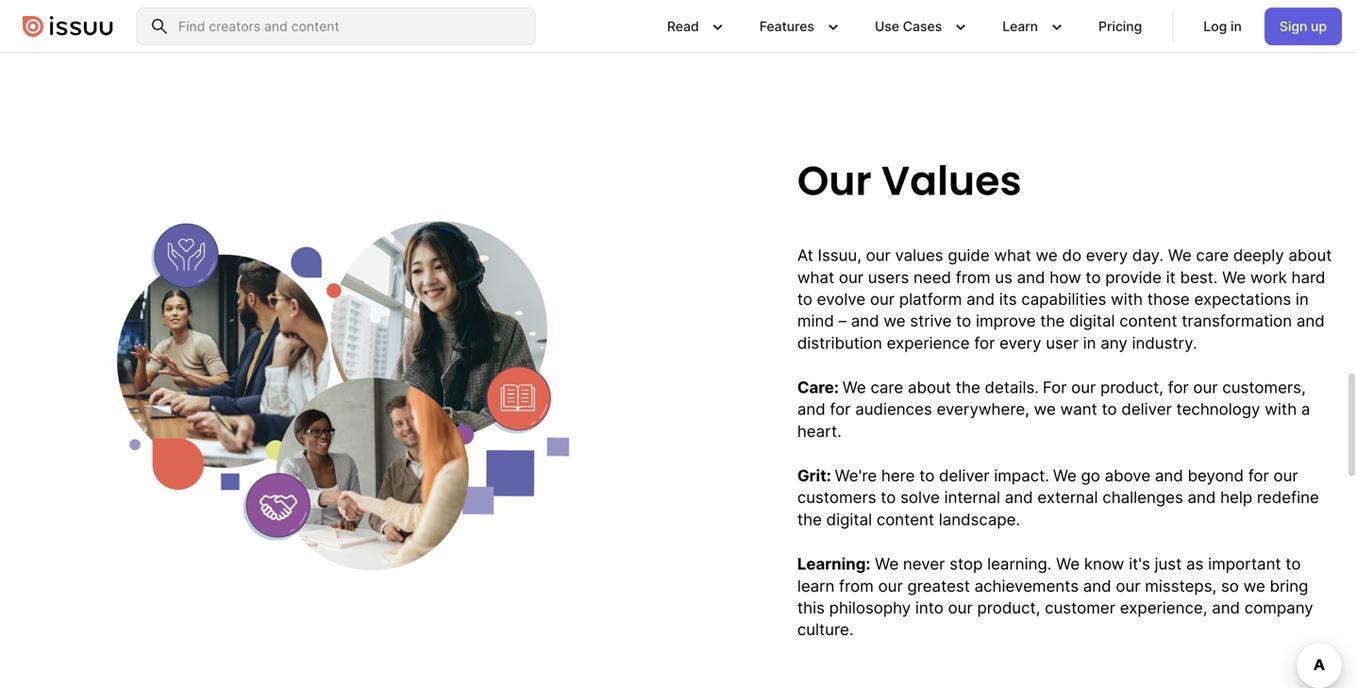 Task type: vqa. For each thing, say whether or not it's contained in the screenshot.
Hard
yes



Task type: describe. For each thing, give the bounding box(es) containing it.
company
[[1245, 598, 1314, 617]]

and down impact.
[[1005, 488, 1034, 507]]

our inside we go above and beyond for our customers to solve internal and external challenges and help redefine the digital content landscape.
[[1274, 466, 1299, 485]]

from inside "we never stop learning. we know it's just as important to learn from our greatest achievements and our missteps, so we bring this philosophy into our product, customer experience, and company culture."
[[839, 576, 874, 596]]

us
[[996, 268, 1013, 287]]

product, inside "we never stop learning. we know it's just as important to learn from our greatest achievements and our missteps, so we bring this philosophy into our product, customer experience, and company culture."
[[978, 598, 1041, 617]]

log
[[1204, 18, 1228, 34]]

digital inside 'at issuu, our values guide what we do every day. we care deeply about what our users need from us and how to provide it best. we work hard to evolve our platform and its capabilities with those expectations in mind – and we strive to improve the digital content transformation and distribution experience for every user in any industry.'
[[1070, 311, 1116, 331]]

improve
[[976, 311, 1036, 331]]

distribution
[[798, 333, 883, 353]]

customer
[[1045, 598, 1116, 617]]

features button
[[745, 0, 860, 53]]

internal
[[945, 488, 1001, 507]]

to inside "we never stop learning. we know it's just as important to learn from our greatest achievements and our missteps, so we bring this philosophy into our product, customer experience, and company culture."
[[1286, 554, 1302, 574]]

this
[[798, 598, 825, 617]]

our values
[[798, 152, 1022, 209]]

we up it
[[1169, 246, 1192, 265]]

philosophy
[[830, 598, 911, 617]]

for inside 'at issuu, our values guide what we do every day. we care deeply about what our users need from us and how to provide it best. we work hard to evolve our platform and its capabilities with those expectations in mind – and we strive to improve the digital content transformation and distribution experience for every user in any industry.'
[[975, 333, 996, 353]]

our up philosophy
[[879, 576, 903, 596]]

know
[[1085, 554, 1125, 574]]

expectations
[[1195, 289, 1292, 309]]

up
[[1312, 18, 1328, 34]]

to inside we go above and beyond for our customers to solve internal and external challenges and help redefine the digital content landscape.
[[881, 488, 896, 507]]

strive
[[911, 311, 952, 331]]

missteps,
[[1146, 576, 1217, 596]]

and down know
[[1084, 576, 1112, 596]]

learn
[[798, 576, 835, 596]]

for inside we go above and beyond for our customers to solve internal and external challenges and help redefine the digital content landscape.
[[1249, 466, 1270, 485]]

pricing
[[1099, 18, 1143, 34]]

read
[[667, 18, 699, 34]]

above
[[1105, 466, 1151, 485]]

into
[[916, 598, 944, 617]]

beyond
[[1188, 466, 1245, 485]]

it's
[[1129, 554, 1151, 574]]

issuu image
[[23, 16, 113, 37]]

pricing link
[[1084, 8, 1158, 45]]

our
[[798, 152, 872, 209]]

–
[[839, 311, 847, 331]]

learning.
[[988, 554, 1052, 574]]

learn button
[[988, 0, 1084, 53]]

sign up link
[[1265, 8, 1343, 45]]

capabilities
[[1022, 289, 1107, 309]]

everywhere,
[[937, 400, 1030, 419]]

our down users
[[871, 289, 895, 309]]

about inside 'at issuu, our values guide what we do every day. we care deeply about what our users need from us and how to provide it best. we work hard to evolve our platform and its capabilities with those expectations in mind – and we strive to improve the digital content transformation and distribution experience for every user in any industry.'
[[1289, 246, 1333, 265]]

to right strive
[[957, 311, 972, 331]]

important
[[1209, 554, 1282, 574]]

and up challenges
[[1156, 466, 1184, 485]]

sign up
[[1280, 18, 1328, 34]]

those
[[1148, 289, 1190, 309]]

and right us
[[1018, 268, 1046, 287]]

transformation
[[1182, 311, 1293, 331]]

values
[[896, 246, 944, 265]]

challenges
[[1103, 488, 1184, 507]]

its
[[1000, 289, 1018, 309]]

as
[[1187, 554, 1204, 574]]

never
[[904, 554, 946, 574]]

2 horizontal spatial in
[[1296, 289, 1310, 309]]

so
[[1222, 576, 1240, 596]]

with inside 'at issuu, our values guide what we do every day. we care deeply about what our users need from us and how to provide it best. we work hard to evolve our platform and its capabilities with those expectations in mind – and we strive to improve the digital content transformation and distribution experience for every user in any industry.'
[[1111, 289, 1144, 309]]

we left the never
[[875, 554, 899, 574]]

for
[[1043, 378, 1067, 397]]

heart.
[[798, 422, 842, 441]]

with inside for our product, for our customers, and for audiences everywhere, we want to deliver technology with a heart.
[[1265, 400, 1298, 419]]

deeply
[[1234, 246, 1285, 265]]

our up want
[[1072, 378, 1097, 397]]

use cases
[[875, 18, 943, 34]]

learn
[[1003, 18, 1039, 34]]

technology
[[1177, 400, 1261, 419]]

and down beyond
[[1188, 488, 1217, 507]]

we inside for our product, for our customers, and for audiences everywhere, we want to deliver technology with a heart.
[[1035, 400, 1056, 419]]

our up 'technology'
[[1194, 378, 1219, 397]]

deliver inside for our product, for our customers, and for audiences everywhere, we want to deliver technology with a heart.
[[1122, 400, 1173, 419]]

our up users
[[867, 246, 891, 265]]

how
[[1050, 268, 1082, 287]]

1 vertical spatial the
[[956, 378, 981, 397]]

achievements
[[975, 576, 1079, 596]]

experience
[[887, 333, 970, 353]]

best.
[[1181, 268, 1219, 287]]

users
[[868, 268, 910, 287]]

sign
[[1280, 18, 1308, 34]]

1 vertical spatial care
[[871, 378, 904, 397]]

the inside 'at issuu, our values guide what we do every day. we care deeply about what our users need from us and how to provide it best. we work hard to evolve our platform and its capabilities with those expectations in mind – and we strive to improve the digital content transformation and distribution experience for every user in any industry.'
[[1041, 311, 1065, 331]]

culture.
[[798, 620, 854, 639]]

and inside for our product, for our customers, and for audiences everywhere, we want to deliver technology with a heart.
[[798, 400, 826, 419]]

log in
[[1204, 18, 1242, 34]]

three circles of people co-working together harmoniously depicting our values of care, grit and learning. image
[[103, 211, 587, 581]]

issuu,
[[818, 246, 862, 265]]

use
[[875, 18, 900, 34]]



Task type: locate. For each thing, give the bounding box(es) containing it.
0 vertical spatial product,
[[1101, 378, 1164, 397]]

we up external
[[1054, 466, 1077, 485]]

and down so
[[1213, 598, 1241, 617]]

to up 'mind'
[[798, 289, 813, 309]]

for
[[975, 333, 996, 353], [1169, 378, 1189, 397], [830, 400, 851, 419], [1249, 466, 1270, 485]]

our down 'it's'
[[1116, 576, 1141, 596]]

1 vertical spatial deliver
[[940, 466, 990, 485]]

do
[[1063, 246, 1082, 265]]

want
[[1061, 400, 1098, 419]]

day.
[[1133, 246, 1164, 265]]

0 horizontal spatial what
[[798, 268, 835, 287]]

and left the its
[[967, 289, 995, 309]]

content
[[1120, 311, 1178, 331], [877, 510, 935, 529]]

care inside 'at issuu, our values guide what we do every day. we care deeply about what our users need from us and how to provide it best. we work hard to evolve our platform and its capabilities with those expectations in mind – and we strive to improve the digital content transformation and distribution experience for every user in any industry.'
[[1197, 246, 1230, 265]]

product, down achievements
[[978, 598, 1041, 617]]

experience,
[[1121, 598, 1208, 617]]

1 horizontal spatial with
[[1265, 400, 1298, 419]]

1 vertical spatial product,
[[978, 598, 1041, 617]]

we left strive
[[884, 311, 906, 331]]

about up hard on the right of the page
[[1289, 246, 1333, 265]]

1 horizontal spatial about
[[1289, 246, 1333, 265]]

what
[[995, 246, 1032, 265], [798, 268, 835, 287]]

1 vertical spatial digital
[[827, 510, 873, 529]]

to right want
[[1102, 400, 1118, 419]]

0 vertical spatial in
[[1231, 18, 1242, 34]]

what down at
[[798, 268, 835, 287]]

every up provide
[[1087, 246, 1129, 265]]

redefine
[[1258, 488, 1320, 507]]

digital inside we go above and beyond for our customers to solve internal and external challenges and help redefine the digital content landscape.
[[827, 510, 873, 529]]

solve
[[901, 488, 940, 507]]

product, down any
[[1101, 378, 1164, 397]]

just
[[1155, 554, 1182, 574]]

1 horizontal spatial deliver
[[1122, 400, 1173, 419]]

digital
[[1070, 311, 1116, 331], [827, 510, 873, 529]]

learning:
[[798, 554, 871, 574]]

from
[[956, 268, 991, 287], [839, 576, 874, 596]]

from inside 'at issuu, our values guide what we do every day. we care deeply about what our users need from us and how to provide it best. we work hard to evolve our platform and its capabilities with those expectations in mind – and we strive to improve the digital content transformation and distribution experience for every user in any industry.'
[[956, 268, 991, 287]]

any
[[1101, 333, 1128, 353]]

0 vertical spatial digital
[[1070, 311, 1116, 331]]

for our product, for our customers, and for audiences everywhere, we want to deliver technology with a heart.
[[798, 378, 1311, 441]]

grit: we're here to deliver impact.
[[798, 466, 1050, 485]]

mind
[[798, 311, 835, 331]]

provide
[[1106, 268, 1162, 287]]

our up evolve
[[839, 268, 864, 287]]

product,
[[1101, 378, 1164, 397], [978, 598, 1041, 617]]

stop
[[950, 554, 983, 574]]

platform
[[900, 289, 963, 309]]

our down greatest
[[949, 598, 973, 617]]

at issuu, our values guide what we do every day. we care deeply about what our users need from us and how to provide it best. we work hard to evolve our platform and its capabilities with those expectations in mind – and we strive to improve the digital content transformation and distribution experience for every user in any industry.
[[798, 246, 1333, 353]]

care
[[1197, 246, 1230, 265], [871, 378, 904, 397]]

0 horizontal spatial care
[[871, 378, 904, 397]]

external
[[1038, 488, 1099, 507]]

help
[[1221, 488, 1253, 507]]

from up philosophy
[[839, 576, 874, 596]]

1 horizontal spatial every
[[1087, 246, 1129, 265]]

every down improve
[[1000, 333, 1042, 353]]

1 vertical spatial what
[[798, 268, 835, 287]]

and down care:
[[798, 400, 826, 419]]

we down important
[[1244, 576, 1266, 596]]

0 horizontal spatial deliver
[[940, 466, 990, 485]]

the
[[1041, 311, 1065, 331], [956, 378, 981, 397], [798, 510, 822, 529]]

content inside we go above and beyond for our customers to solve internal and external challenges and help redefine the digital content landscape.
[[877, 510, 935, 529]]

2 vertical spatial in
[[1084, 333, 1097, 353]]

0 vertical spatial care
[[1197, 246, 1230, 265]]

values
[[882, 152, 1022, 209]]

user
[[1046, 333, 1079, 353]]

1 horizontal spatial the
[[956, 378, 981, 397]]

for up help
[[1249, 466, 1270, 485]]

0 horizontal spatial from
[[839, 576, 874, 596]]

the down customers
[[798, 510, 822, 529]]

grit:
[[798, 466, 832, 485]]

we left know
[[1057, 554, 1080, 574]]

we never stop learning. we know it's just as important to learn from our greatest achievements and our missteps, so we bring this philosophy into our product, customer experience, and company culture.
[[798, 554, 1314, 639]]

we
[[1169, 246, 1192, 265], [1223, 268, 1247, 287], [843, 378, 867, 397], [1054, 466, 1077, 485], [875, 554, 899, 574], [1057, 554, 1080, 574]]

use cases button
[[860, 0, 988, 53]]

and right –
[[851, 311, 880, 331]]

to up bring
[[1286, 554, 1302, 574]]

2 horizontal spatial the
[[1041, 311, 1065, 331]]

features
[[760, 18, 815, 34]]

1 vertical spatial in
[[1296, 289, 1310, 309]]

hard
[[1292, 268, 1326, 287]]

1 vertical spatial about
[[908, 378, 952, 397]]

1 horizontal spatial digital
[[1070, 311, 1116, 331]]

we're
[[835, 466, 877, 485]]

customers
[[798, 488, 877, 507]]

customers,
[[1223, 378, 1307, 397]]

1 horizontal spatial care
[[1197, 246, 1230, 265]]

details.
[[985, 378, 1040, 397]]

and down hard on the right of the page
[[1297, 311, 1325, 331]]

0 horizontal spatial product,
[[978, 598, 1041, 617]]

read button
[[652, 0, 745, 53]]

the up everywhere,
[[956, 378, 981, 397]]

0 vertical spatial what
[[995, 246, 1032, 265]]

2 vertical spatial the
[[798, 510, 822, 529]]

in right log
[[1231, 18, 1242, 34]]

it
[[1167, 268, 1176, 287]]

0 horizontal spatial every
[[1000, 333, 1042, 353]]

1 vertical spatial every
[[1000, 333, 1042, 353]]

we go above and beyond for our customers to solve internal and external challenges and help redefine the digital content landscape.
[[798, 466, 1320, 529]]

0 horizontal spatial content
[[877, 510, 935, 529]]

1 horizontal spatial from
[[956, 268, 991, 287]]

0 vertical spatial deliver
[[1122, 400, 1173, 419]]

a
[[1302, 400, 1311, 419]]

to right 'how'
[[1086, 268, 1102, 287]]

go
[[1082, 466, 1101, 485]]

for up 'technology'
[[1169, 378, 1189, 397]]

1 vertical spatial from
[[839, 576, 874, 596]]

from down guide
[[956, 268, 991, 287]]

in down hard on the right of the page
[[1296, 289, 1310, 309]]

what up us
[[995, 246, 1032, 265]]

to up solve
[[920, 466, 935, 485]]

we inside "we never stop learning. we know it's just as important to learn from our greatest achievements and our missteps, so we bring this philosophy into our product, customer experience, and company culture."
[[1244, 576, 1266, 596]]

work
[[1251, 268, 1288, 287]]

1 vertical spatial with
[[1265, 400, 1298, 419]]

deliver up internal at bottom right
[[940, 466, 990, 485]]

in
[[1231, 18, 1242, 34], [1296, 289, 1310, 309], [1084, 333, 1097, 353]]

with down provide
[[1111, 289, 1144, 309]]

to down here
[[881, 488, 896, 507]]

content up industry.
[[1120, 311, 1178, 331]]

here
[[882, 466, 915, 485]]

the up user
[[1041, 311, 1065, 331]]

we right care:
[[843, 378, 867, 397]]

0 vertical spatial with
[[1111, 289, 1144, 309]]

greatest
[[908, 576, 971, 596]]

and
[[1018, 268, 1046, 287], [967, 289, 995, 309], [851, 311, 880, 331], [1297, 311, 1325, 331], [798, 400, 826, 419], [1156, 466, 1184, 485], [1005, 488, 1034, 507], [1188, 488, 1217, 507], [1084, 576, 1112, 596], [1213, 598, 1241, 617]]

0 vertical spatial content
[[1120, 311, 1178, 331]]

1 horizontal spatial in
[[1231, 18, 1242, 34]]

0 vertical spatial from
[[956, 268, 991, 287]]

for down improve
[[975, 333, 996, 353]]

deliver right want
[[1122, 400, 1173, 419]]

care:
[[798, 378, 839, 397]]

evolve
[[817, 289, 866, 309]]

we down for
[[1035, 400, 1056, 419]]

care up best.
[[1197, 246, 1230, 265]]

deliver
[[1122, 400, 1173, 419], [940, 466, 990, 485]]

0 vertical spatial about
[[1289, 246, 1333, 265]]

for up heart.
[[830, 400, 851, 419]]

0 vertical spatial the
[[1041, 311, 1065, 331]]

1 vertical spatial content
[[877, 510, 935, 529]]

industry.
[[1133, 333, 1198, 353]]

we inside we go above and beyond for our customers to solve internal and external challenges and help redefine the digital content landscape.
[[1054, 466, 1077, 485]]

0 vertical spatial every
[[1087, 246, 1129, 265]]

impact.
[[995, 466, 1050, 485]]

audiences
[[856, 400, 933, 419]]

1 horizontal spatial product,
[[1101, 378, 1164, 397]]

the inside we go above and beyond for our customers to solve internal and external challenges and help redefine the digital content landscape.
[[798, 510, 822, 529]]

cases
[[903, 18, 943, 34]]

to
[[1086, 268, 1102, 287], [798, 289, 813, 309], [957, 311, 972, 331], [1102, 400, 1118, 419], [920, 466, 935, 485], [881, 488, 896, 507], [1286, 554, 1302, 574]]

about
[[1289, 246, 1333, 265], [908, 378, 952, 397]]

at
[[798, 246, 814, 265]]

content inside 'at issuu, our values guide what we do every day. we care deeply about what our users need from us and how to provide it best. we work hard to evolve our platform and its capabilities with those expectations in mind – and we strive to improve the digital content transformation and distribution experience for every user in any industry.'
[[1120, 311, 1178, 331]]

digital down customers
[[827, 510, 873, 529]]

product, inside for our product, for our customers, and for audiences everywhere, we want to deliver technology with a heart.
[[1101, 378, 1164, 397]]

0 horizontal spatial about
[[908, 378, 952, 397]]

to inside for our product, for our customers, and for audiences everywhere, we want to deliver technology with a heart.
[[1102, 400, 1118, 419]]

content down solve
[[877, 510, 935, 529]]

Find creators and content text field
[[178, 8, 528, 44]]

guide
[[948, 246, 990, 265]]

every
[[1087, 246, 1129, 265], [1000, 333, 1042, 353]]

0 horizontal spatial with
[[1111, 289, 1144, 309]]

we
[[1036, 246, 1058, 265], [884, 311, 906, 331], [1035, 400, 1056, 419], [1244, 576, 1266, 596]]

in left any
[[1084, 333, 1097, 353]]

we left do
[[1036, 246, 1058, 265]]

0 horizontal spatial in
[[1084, 333, 1097, 353]]

about up audiences
[[908, 378, 952, 397]]

1 horizontal spatial what
[[995, 246, 1032, 265]]

digital up any
[[1070, 311, 1116, 331]]

care up audiences
[[871, 378, 904, 397]]

care: we care about the details.
[[798, 378, 1040, 397]]

with left a at the bottom of page
[[1265, 400, 1298, 419]]

0 horizontal spatial the
[[798, 510, 822, 529]]

1 horizontal spatial content
[[1120, 311, 1178, 331]]

0 horizontal spatial digital
[[827, 510, 873, 529]]

we up expectations at the right top
[[1223, 268, 1247, 287]]

our up redefine
[[1274, 466, 1299, 485]]



